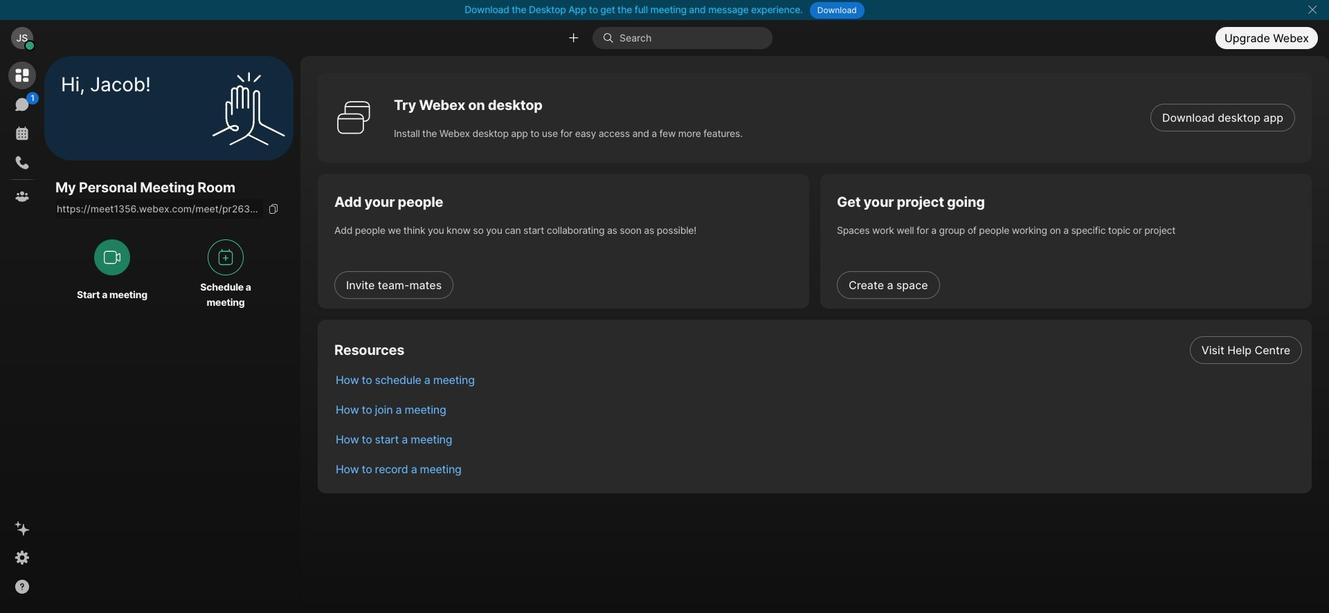 Task type: locate. For each thing, give the bounding box(es) containing it.
navigation
[[0, 56, 44, 614]]

cancel_16 image
[[1308, 4, 1318, 15]]

list item
[[325, 335, 1312, 365], [325, 365, 1312, 395], [325, 395, 1312, 425], [325, 425, 1312, 454], [325, 454, 1312, 484]]

4 list item from the top
[[325, 425, 1312, 454]]

two hands high-fiving image
[[207, 67, 290, 150]]

None text field
[[55, 200, 263, 219]]



Task type: vqa. For each thing, say whether or not it's contained in the screenshot.
Webex tab list
yes



Task type: describe. For each thing, give the bounding box(es) containing it.
webex tab list
[[8, 62, 39, 211]]

3 list item from the top
[[325, 395, 1312, 425]]

1 list item from the top
[[325, 335, 1312, 365]]

5 list item from the top
[[325, 454, 1312, 484]]

2 list item from the top
[[325, 365, 1312, 395]]



